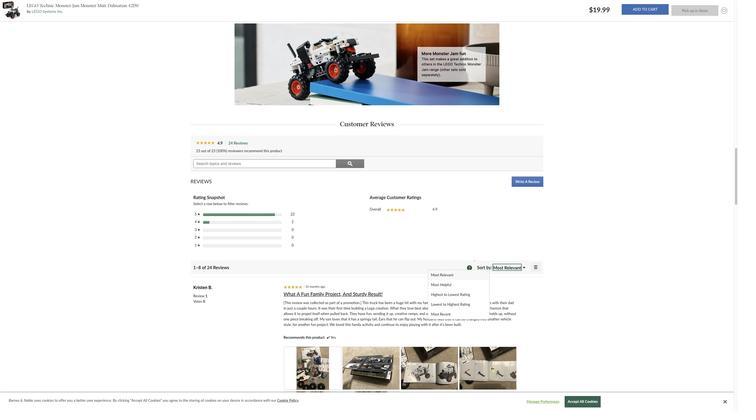 Task type: locate. For each thing, give the bounding box(es) containing it.
1 horizontal spatial you
[[163, 399, 168, 403]]

0 vertical spatial their
[[500, 301, 507, 305]]

this
[[264, 149, 269, 153], [486, 301, 492, 305], [432, 307, 438, 311], [345, 323, 351, 327], [306, 336, 312, 340]]

1 horizontal spatial cookies
[[205, 399, 217, 403]]

3 ☆ from the top
[[198, 229, 200, 231]]

2 up, from the left
[[499, 312, 503, 316]]

it down old at the right bottom of the page
[[472, 307, 474, 311]]

ramps,
[[408, 312, 419, 316]]

1 horizontal spatial 4.9
[[433, 207, 438, 212]]

family down · 10 months ago
[[311, 291, 324, 297]]

barnes
[[9, 399, 19, 403]]

our
[[271, 399, 276, 403]]

monster
[[55, 3, 71, 8], [81, 3, 96, 8]]

your
[[222, 399, 229, 403]]

dad
[[508, 301, 514, 305]]

☆ up 2 ☆
[[198, 229, 200, 231]]

0 horizontal spatial up,
[[389, 312, 394, 316]]

for
[[293, 323, 297, 327]]

one
[[284, 317, 290, 322]]

hit
[[405, 301, 409, 305]]

relevant inside the sort by: most relevant ▼
[[505, 265, 522, 271]]

a left row on the left
[[204, 202, 206, 206]]

0 vertical spatial we
[[446, 312, 451, 316]]

☆ for 2
[[198, 236, 200, 239]]

3
[[195, 228, 198, 232]]

1 horizontal spatial highest
[[447, 303, 460, 307]]

has up how
[[475, 307, 481, 311]]

0 vertical spatial product
[[270, 149, 282, 153]]

in inside privacy alert dialog
[[241, 399, 244, 403]]

of inside privacy alert dialog
[[201, 399, 204, 403]]

the left storing
[[183, 399, 188, 403]]

0 vertical spatial relevant
[[505, 265, 522, 271]]

5 ☆ from the top
[[198, 244, 200, 247]]

most inside 'option'
[[431, 283, 439, 288]]

can down the creative
[[398, 317, 404, 322]]

has down they
[[351, 317, 357, 322]]

lego
[[367, 307, 375, 311]]

1 horizontal spatial in
[[284, 307, 287, 311]]

1 vertical spatial the
[[183, 399, 188, 403]]

1 up, from the left
[[389, 312, 394, 316]]

1 horizontal spatial can
[[456, 317, 461, 322]]

lego up by
[[27, 3, 38, 8]]

1 vertical spatial product
[[312, 336, 325, 340]]

lowest to highest rating option
[[428, 300, 489, 310]]

rating up shocked
[[460, 303, 470, 307]]

what a fun family project, and sturdy result!
[[284, 291, 383, 297]]

in right 'device'
[[241, 399, 244, 403]]

kristen b.
[[193, 285, 212, 290]]

their left the dad
[[500, 301, 507, 305]]

their
[[500, 301, 507, 305], [329, 307, 336, 311]]

0 for 2
[[292, 236, 294, 240]]

1 horizontal spatial what
[[390, 307, 399, 311]]

0 vertical spatial highest
[[431, 293, 443, 297]]

1 vertical spatial 2
[[195, 236, 198, 240]]

to left is
[[443, 303, 447, 307]]

22
[[291, 212, 295, 217]]

kristen
[[193, 285, 207, 290]]

you right offer
[[67, 399, 73, 403]]

0 horizontal spatial monster
[[55, 3, 71, 8]]

relevant up 'helpful'
[[440, 273, 454, 278]]

was right it
[[322, 307, 328, 311]]

1–8
[[193, 265, 201, 270]]

barnes & noble uses cookies to offer you a better user experience. by clicking "accept all cookies" you agree to the storing of cookies on your device in accordance with our cookie policy
[[9, 399, 299, 403]]

1 vertical spatial highest
[[447, 303, 460, 307]]

0 horizontal spatial customer
[[340, 120, 369, 128]]

a left better on the left
[[74, 399, 75, 403]]

0 horizontal spatial 2
[[195, 236, 198, 240]]

up, up "he"
[[389, 312, 394, 316]]

with left our
[[263, 399, 270, 403]]

that up continue
[[386, 317, 393, 322]]

1 horizontal spatial relevant
[[505, 265, 522, 271]]

family inside [this review was collected as part of a promotion.] this truck has been a huge hit with my family. my four and seven-year-old built this with their dad in just a couple hours. it was their first time building a lego creation. what they love best about this truck, is the fact that it has a mechanism that allows it to propel itself when pulled back. they have fun, sending it up, creative ramps, and off couches. we are shocked how well it holds up, without one piece breaking off. my son loves that it has a springy tail, ears that he can flip out. my husband likes that it can be changed into another vehicle style, for another fun project. we loved this family activity and continue to enjoy playing with it after it's been built.
[[352, 323, 361, 327]]

relevant left the ▼
[[505, 265, 522, 271]]

ears
[[379, 317, 385, 322]]

off.
[[314, 317, 319, 322]]

1–8 of 24 reviews alert
[[193, 265, 231, 270]]

0 vertical spatial customer
[[340, 120, 369, 128]]

1 horizontal spatial 24
[[228, 141, 233, 146]]

rear assembled image
[[343, 392, 400, 412]]

rating for lowest to highest rating
[[460, 303, 470, 307]]

all right accept
[[580, 400, 584, 404]]

that
[[465, 307, 471, 311], [503, 307, 509, 311], [341, 317, 347, 322], [386, 317, 393, 322], [445, 317, 452, 322]]

☆☆☆☆☆
[[196, 141, 215, 145], [196, 141, 215, 145], [387, 208, 405, 212], [387, 208, 405, 212], [284, 285, 302, 289], [284, 285, 302, 289]]

1 vertical spatial review
[[292, 301, 302, 305]]

1 vertical spatial was
[[322, 307, 328, 311]]

has up creation.
[[379, 301, 384, 305]]

sending
[[373, 312, 386, 316]]

0 vertical spatial review
[[529, 180, 540, 184]]

1 horizontal spatial 1
[[206, 294, 208, 299]]

the inside [this review was collected as part of a promotion.] this truck has been a huge hit with my family. my four and seven-year-old built this with their dad in just a couple hours. it was their first time building a lego creation. what they love best about this truck, is the fact that it has a mechanism that allows it to propel itself when pulled back. they have fun, sending it up, creative ramps, and off couches. we are shocked how well it holds up, without one piece breaking off. my son loves that it has a springy tail, ears that he can flip out. my husband likes that it can be changed into another vehicle style, for another fun project. we loved this family activity and continue to enjoy playing with it after it's been built.
[[452, 307, 457, 311]]

24 right '1–8'
[[207, 265, 212, 270]]

0 vertical spatial the
[[452, 307, 457, 311]]

fun down ·
[[301, 291, 309, 297]]

None submit
[[622, 4, 669, 15], [672, 5, 719, 16], [622, 4, 669, 15], [672, 5, 719, 16]]

0 vertical spatial was
[[303, 301, 309, 305]]

of right part
[[337, 301, 340, 305]]

1 vertical spatial in
[[241, 399, 244, 403]]

0 vertical spatial in
[[284, 307, 287, 311]]

when
[[321, 312, 329, 316]]

enjoy
[[400, 323, 408, 327]]

policy
[[289, 399, 299, 403]]

0 vertical spatial another
[[488, 317, 500, 322]]

most relevant option
[[428, 271, 489, 280]]

1 monster from the left
[[55, 3, 71, 8]]

this right loved
[[345, 323, 351, 327]]

a right 'write'
[[525, 180, 528, 184]]

lowest up couches.
[[431, 303, 442, 307]]

0 horizontal spatial cookies
[[42, 399, 54, 403]]

☆ inside 3 ☆
[[198, 229, 200, 231]]

2 ☆ from the top
[[198, 221, 200, 224]]

☆ up 4 ☆
[[198, 213, 200, 216]]

1 horizontal spatial review
[[529, 180, 540, 184]]

truck,
[[439, 307, 448, 311]]

it down they
[[348, 317, 350, 322]]

1 vertical spatial customer
[[387, 195, 406, 200]]

24 up reviewers
[[228, 141, 233, 146]]

1 vertical spatial what
[[390, 307, 399, 311]]

2 down 3
[[195, 236, 198, 240]]

noble
[[24, 399, 33, 403]]

lowest
[[448, 293, 460, 297], [431, 303, 442, 307]]

1 horizontal spatial has
[[379, 301, 384, 305]]

been right it's
[[445, 323, 453, 327]]

1 vertical spatial been
[[445, 323, 453, 327]]

and left off
[[420, 312, 425, 316]]

the
[[452, 307, 457, 311], [183, 399, 188, 403]]

0 vertical spatial lowest
[[448, 293, 460, 297]]

and up promotion.]
[[343, 291, 352, 297]]

old
[[472, 301, 477, 305]]

a up couple
[[297, 291, 300, 297]]

?
[[467, 266, 472, 271]]

what up [this
[[284, 291, 296, 297]]

to up "four"
[[444, 293, 447, 297]]

review up couple
[[292, 301, 302, 305]]

in
[[284, 307, 287, 311], [241, 399, 244, 403]]

lego systems inc. link
[[32, 9, 63, 14]]

0 vertical spatial rating
[[193, 195, 206, 200]]

rating inside "rating snapshot select a row below to filter reviews."
[[193, 195, 206, 200]]

votes
[[193, 300, 202, 304]]

0 horizontal spatial their
[[329, 307, 336, 311]]

been
[[385, 301, 393, 305], [445, 323, 453, 327]]

reviews inside 'link'
[[234, 141, 248, 146]]

family.
[[423, 301, 433, 305]]

my right out.
[[418, 317, 423, 322]]

10
[[306, 285, 309, 289]]

product up ϙ search box
[[270, 149, 282, 153]]

1 horizontal spatial up,
[[499, 312, 503, 316]]

a inside alert dialog
[[74, 399, 75, 403]]

propel
[[302, 312, 312, 316]]

1 horizontal spatial the
[[452, 307, 457, 311]]

first
[[337, 307, 343, 311]]

1 horizontal spatial family
[[352, 323, 361, 327]]

lego right by
[[32, 9, 42, 14]]

0 horizontal spatial product
[[270, 149, 282, 153]]

0 horizontal spatial 4.9
[[218, 141, 223, 146]]

you left agree
[[163, 399, 168, 403]]

0 horizontal spatial in
[[241, 399, 244, 403]]

year-
[[464, 301, 472, 305]]

a down this
[[365, 307, 367, 311]]

systems
[[43, 9, 56, 14]]

0 horizontal spatial we
[[330, 323, 335, 327]]

0 vertical spatial 2
[[292, 220, 294, 224]]

built.
[[454, 323, 462, 327]]

0 horizontal spatial can
[[398, 317, 404, 322]]

holds
[[489, 312, 498, 316]]

accept all cookies
[[568, 400, 598, 404]]

☆ inside 4 ☆
[[198, 221, 200, 224]]

monster right jam
[[81, 3, 96, 8]]

review right 'write'
[[529, 180, 540, 184]]

0 horizontal spatial what
[[284, 291, 296, 297]]

☆ inside 1 ☆
[[198, 244, 200, 247]]

0 horizontal spatial review
[[292, 301, 302, 305]]

continue
[[381, 323, 395, 327]]

1 horizontal spatial monster
[[81, 3, 96, 8]]

0 vertical spatial 4.9
[[218, 141, 223, 146]]

☆ down 3 ☆
[[198, 236, 200, 239]]

most inside 'option'
[[431, 313, 439, 317]]

we down loves
[[330, 323, 335, 327]]

pieces and instructions set out image
[[285, 347, 341, 390]]

lowest to highest rating
[[431, 303, 470, 307]]

up, up vehicle
[[499, 312, 503, 316]]

☆ inside 2 ☆
[[198, 236, 200, 239]]

most right off
[[431, 313, 439, 317]]

Search topics and reviews text field
[[193, 160, 336, 168]]

jam
[[72, 3, 79, 8]]

☆
[[198, 213, 200, 216], [198, 221, 200, 224], [198, 229, 200, 231], [198, 236, 200, 239], [198, 244, 200, 247]]

0 horizontal spatial fun
[[301, 291, 309, 297]]

0 vertical spatial has
[[379, 301, 384, 305]]

2 vertical spatial has
[[351, 317, 357, 322]]

Search topics and reviews search region search field
[[191, 157, 367, 171]]

write a review button
[[512, 177, 544, 187]]

1 vertical spatial 24
[[207, 265, 212, 270]]

review
[[529, 180, 540, 184], [292, 301, 302, 305]]

user
[[87, 399, 93, 403]]

style,
[[284, 323, 292, 327]]

2 vertical spatial rating
[[460, 303, 470, 307]]

most left 'helpful'
[[431, 283, 439, 288]]

can up built.
[[456, 317, 461, 322]]

their down part
[[329, 307, 336, 311]]

experience.
[[94, 399, 112, 403]]

that up without
[[503, 307, 509, 311]]

☆ down 5 ☆ at the bottom left of page
[[198, 221, 200, 224]]

of right storing
[[201, 399, 204, 403]]

review inside button
[[529, 180, 540, 184]]

1 horizontal spatial another
[[488, 317, 500, 322]]

1 vertical spatial 4.9
[[433, 207, 438, 212]]

a right just
[[294, 307, 296, 311]]

review 1 votes 0
[[193, 294, 208, 304]]

out.
[[411, 317, 417, 322]]

0 vertical spatial 24
[[228, 141, 233, 146]]

family down springy
[[352, 323, 361, 327]]

and up is
[[447, 301, 453, 305]]

0 vertical spatial family
[[311, 291, 324, 297]]

of right '1–8'
[[202, 265, 206, 270]]

all right "accept
[[143, 399, 147, 403]]

1 down 2 ☆
[[195, 243, 198, 248]]

in left just
[[284, 307, 287, 311]]

most inside option
[[431, 273, 439, 278]]

after
[[432, 323, 439, 327]]

list
[[193, 294, 208, 305]]

average
[[370, 195, 386, 200]]

0 horizontal spatial 24
[[207, 265, 212, 270]]

☆ for 3
[[198, 229, 200, 231]]

0 horizontal spatial the
[[183, 399, 188, 403]]

reviewers
[[228, 149, 243, 153]]

0 horizontal spatial 1
[[195, 243, 198, 248]]

1 vertical spatial rating
[[460, 293, 470, 297]]

what
[[284, 291, 296, 297], [390, 307, 399, 311]]

23 left the (100%)
[[211, 149, 216, 153]]

0 horizontal spatial has
[[351, 317, 357, 322]]

23
[[196, 149, 200, 153], [211, 149, 216, 153]]

4 ☆ from the top
[[198, 236, 200, 239]]

my up project.
[[320, 317, 325, 322]]

1 vertical spatial we
[[330, 323, 335, 327]]

a inside button
[[525, 180, 528, 184]]

relevant inside option
[[440, 273, 454, 278]]

rating
[[193, 195, 206, 200], [460, 293, 470, 297], [460, 303, 470, 307]]

2 down 22
[[292, 220, 294, 224]]

rating up year-
[[460, 293, 470, 297]]

0 horizontal spatial another
[[298, 323, 310, 327]]

been up creation.
[[385, 301, 393, 305]]

most right by:
[[493, 265, 504, 271]]

lego technic monster jam monster mutt dalmatian 42150 image
[[3, 1, 21, 20]]

1 vertical spatial 1
[[206, 294, 208, 299]]

piece
[[290, 317, 299, 322]]

assembled image
[[285, 392, 341, 412]]

1 horizontal spatial 23
[[211, 149, 216, 153]]

lowest up "seven-"
[[448, 293, 460, 297]]

0 horizontal spatial all
[[143, 399, 147, 403]]

was up couple
[[303, 301, 309, 305]]

we
[[446, 312, 451, 316], [330, 323, 335, 327]]

to inside "rating snapshot select a row below to filter reviews."
[[224, 202, 227, 206]]

sturdy
[[353, 291, 367, 297]]

have
[[358, 312, 366, 316]]

1 horizontal spatial we
[[446, 312, 451, 316]]

was
[[303, 301, 309, 305], [322, 307, 328, 311]]

1 ☆ from the top
[[198, 213, 200, 216]]

with up "mechanism"
[[492, 301, 499, 305]]

1 vertical spatial fun
[[311, 323, 316, 327]]

rating up select
[[193, 195, 206, 200]]

0 vertical spatial been
[[385, 301, 393, 305]]

0 horizontal spatial 23
[[196, 149, 200, 153]]

a up first on the bottom of the page
[[341, 301, 343, 305]]

all inside accept all cookies button
[[580, 400, 584, 404]]

fun down off.
[[311, 323, 316, 327]]

[this review was collected as part of a promotion.] this truck has been a huge hit with my family. my four and seven-year-old built this with their dad in just a couple hours. it was their first time building a lego creation. what they love best about this truck, is the fact that it has a mechanism that allows it to propel itself when pulled back. they have fun, sending it up, creative ramps, and off couches. we are shocked how well it holds up, without one piece breaking off. my son loves that it has a springy tail, ears that he can flip out. my husband likes that it can be changed into another vehicle style, for another fun project. we loved this family activity and continue to enjoy playing with it after it's been built.
[[284, 301, 516, 327]]

0 vertical spatial fun
[[301, 291, 309, 297]]

step by step instructions image
[[460, 347, 517, 390]]

1 horizontal spatial was
[[322, 307, 328, 311]]

to right agree
[[179, 399, 182, 403]]

most inside the sort by: most relevant ▼
[[493, 265, 504, 271]]

product left ✔
[[312, 336, 325, 340]]

cookies left on on the left of the page
[[205, 399, 217, 403]]

1 vertical spatial family
[[352, 323, 361, 327]]

0 horizontal spatial relevant
[[440, 273, 454, 278]]

cookies right "uses"
[[42, 399, 54, 403]]

2 for 2 ☆
[[195, 236, 198, 240]]

couches.
[[431, 312, 445, 316]]

0 horizontal spatial highest
[[431, 293, 443, 297]]

my left "four"
[[434, 301, 439, 305]]

monster up inc.
[[55, 3, 71, 8]]

ago
[[321, 285, 325, 289]]

4.9
[[218, 141, 223, 146], [433, 207, 438, 212]]

▼
[[523, 267, 526, 269]]

4
[[195, 220, 198, 224]]

(100%)
[[216, 149, 227, 153]]

1 horizontal spatial fun
[[311, 323, 316, 327]]

the right is
[[452, 307, 457, 311]]

2 monster from the left
[[81, 3, 96, 8]]

·
[[304, 285, 305, 289]]

that down 'recent'
[[445, 317, 452, 322]]

☆ inside 5 ☆
[[198, 213, 200, 216]]

as
[[325, 301, 329, 305]]

23 out of 23 (100%) reviewers recommend this product
[[196, 149, 282, 153]]

1 vertical spatial relevant
[[440, 273, 454, 278]]

1 horizontal spatial their
[[500, 301, 507, 305]]

relevant
[[505, 265, 522, 271], [440, 273, 454, 278]]

2 horizontal spatial has
[[475, 307, 481, 311]]

the inside privacy alert dialog
[[183, 399, 188, 403]]



Task type: describe. For each thing, give the bounding box(es) containing it.
it right well
[[486, 312, 489, 316]]

sort
[[477, 265, 485, 270]]

preferences
[[541, 400, 560, 404]]

fact
[[458, 307, 464, 311]]

time
[[344, 307, 351, 311]]

tail,
[[372, 317, 378, 322]]

recommends
[[284, 336, 305, 340]]

collected
[[310, 301, 324, 305]]

mutt
[[97, 3, 107, 8]]

this right recommends
[[306, 336, 312, 340]]

to down couple
[[297, 312, 301, 316]]

1 vertical spatial another
[[298, 323, 310, 327]]

with up love
[[410, 301, 417, 305]]

four
[[440, 301, 446, 305]]

to left offer
[[55, 399, 58, 403]]

1 vertical spatial has
[[475, 307, 481, 311]]

1 vertical spatial their
[[329, 307, 336, 311]]

5
[[195, 212, 198, 217]]

0 horizontal spatial was
[[303, 301, 309, 305]]

below
[[213, 202, 223, 206]]

to down "he"
[[396, 323, 399, 327]]

this up couches.
[[432, 307, 438, 311]]

[this
[[284, 301, 291, 305]]

1 23 from the left
[[196, 149, 200, 153]]

part
[[329, 301, 336, 305]]

yes
[[331, 336, 336, 340]]

of right out
[[207, 149, 211, 153]]

loved
[[336, 323, 345, 327]]

out
[[201, 149, 206, 153]]

allows
[[284, 312, 293, 316]]

overall
[[370, 207, 381, 212]]

offer
[[59, 399, 66, 403]]

off
[[426, 312, 431, 316]]

what inside [this review was collected as part of a promotion.] this truck has been a huge hit with my family. my four and seven-year-old built this with their dad in just a couple hours. it was their first time building a lego creation. what they love best about this truck, is the fact that it has a mechanism that allows it to propel itself when pulled back. they have fun, sending it up, creative ramps, and off couches. we are shocked how well it holds up, without one piece breaking off. my son loves that it has a springy tail, ears that he can flip out. my husband likes that it can be changed into another vehicle style, for another fun project. we loved this family activity and continue to enjoy playing with it after it's been built.
[[390, 307, 399, 311]]

1 horizontal spatial product
[[312, 336, 325, 340]]

most for most recent
[[431, 313, 439, 317]]

of inside [this review was collected as part of a promotion.] this truck has been a huge hit with my family. my four and seven-year-old built this with their dad in just a couple hours. it was their first time building a lego creation. what they love best about this truck, is the fact that it has a mechanism that allows it to propel itself when pulled back. they have fun, sending it up, creative ramps, and off couches. we are shocked how well it holds up, without one piece breaking off. my son loves that it has a springy tail, ears that he can flip out. my husband likes that it can be changed into another vehicle style, for another fun project. we loved this family activity and continue to enjoy playing with it after it's been built.
[[337, 301, 340, 305]]

a down have
[[358, 317, 359, 322]]

cookie policy link
[[277, 399, 299, 404]]

24 inside 'link'
[[228, 141, 233, 146]]

highest to lowest rating option
[[428, 290, 489, 300]]

husband
[[423, 317, 437, 322]]

2 horizontal spatial my
[[434, 301, 439, 305]]

by
[[27, 9, 31, 14]]

☆ for 4
[[198, 221, 200, 224]]

ratings
[[407, 195, 421, 200]]

☆ for 1
[[198, 244, 200, 247]]

truck
[[370, 301, 378, 305]]

this up search topics and reviews text field on the left
[[264, 149, 269, 153]]

customer reviews
[[340, 120, 394, 128]]

1 horizontal spatial been
[[445, 323, 453, 327]]

ϙ
[[348, 161, 353, 166]]

loves
[[332, 317, 340, 322]]

my
[[418, 301, 422, 305]]

this up "mechanism"
[[486, 301, 492, 305]]

better
[[76, 399, 86, 403]]

review inside [this review was collected as part of a promotion.] this truck has been a huge hit with my family. my four and seven-year-old built this with their dad in just a couple hours. it was their first time building a lego creation. what they love best about this truck, is the fact that it has a mechanism that allows it to propel itself when pulled back. they have fun, sending it up, creative ramps, and off couches. we are shocked how well it holds up, without one piece breaking off. my son loves that it has a springy tail, ears that he can flip out. my husband likes that it can be changed into another vehicle style, for another fun project. we loved this family activity and continue to enjoy playing with it after it's been built.
[[292, 301, 302, 305]]

most for most helpful
[[431, 283, 439, 288]]

it's
[[440, 323, 445, 327]]

rating for highest to lowest rating
[[460, 293, 470, 297]]

lego technic monster jam monster mutt dalmatian 42150 by lego systems inc.
[[27, 3, 139, 14]]

changed
[[467, 317, 480, 322]]

0 inside review 1 votes 0
[[203, 300, 205, 304]]

it down are
[[453, 317, 455, 322]]

0 vertical spatial 1
[[195, 243, 198, 248]]

0 vertical spatial what
[[284, 291, 296, 297]]

shocked
[[458, 312, 471, 316]]

review
[[193, 294, 205, 299]]

agree
[[169, 399, 178, 403]]

by
[[113, 399, 117, 403]]

2 for 2
[[292, 220, 294, 224]]

77steps total image
[[401, 347, 458, 390]]

☆ for 5
[[198, 213, 200, 216]]

42150
[[128, 3, 139, 8]]

to inside highest to lowest rating option
[[444, 293, 447, 297]]

easy open box may be used to store parts image
[[343, 347, 400, 390]]

3 ☆
[[195, 228, 200, 232]]

it down creation.
[[386, 312, 389, 316]]

months
[[310, 285, 320, 289]]

dalmatian
[[108, 3, 127, 8]]

write
[[516, 180, 525, 184]]

mechanism
[[484, 307, 502, 311]]

0 vertical spatial lego
[[27, 3, 38, 8]]

select
[[193, 202, 203, 206]]

a inside "rating snapshot select a row below to filter reviews."
[[204, 202, 206, 206]]

in inside [this review was collected as part of a promotion.] this truck has been a huge hit with my family. my four and seven-year-old built this with their dad in just a couple hours. it was their first time building a lego creation. what they love best about this truck, is the fact that it has a mechanism that allows it to propel itself when pulled back. they have fun, sending it up, creative ramps, and off couches. we are shocked how well it holds up, without one piece breaking off. my son loves that it has a springy tail, ears that he can flip out. my husband likes that it can be changed into another vehicle style, for another fun project. we loved this family activity and continue to enjoy playing with it after it's been built.
[[284, 307, 287, 311]]

sort by: list box
[[428, 270, 490, 320]]

it up piece
[[294, 312, 296, 316]]

write a review
[[516, 180, 540, 184]]

1–8 of 24 reviews
[[193, 265, 231, 270]]

it down husband
[[429, 323, 431, 327]]

most for most relevant
[[431, 273, 439, 278]]

itself
[[312, 312, 320, 316]]

2 cookies from the left
[[205, 399, 217, 403]]

0 for 3
[[292, 228, 294, 232]]

1 cookies from the left
[[42, 399, 54, 403]]

? button
[[467, 265, 472, 272]]

1 inside review 1 votes 0
[[206, 294, 208, 299]]

1 vertical spatial lego
[[32, 9, 42, 14]]

cookies
[[585, 400, 598, 404]]

be
[[462, 317, 466, 322]]

· 10 months ago
[[304, 285, 327, 289]]

1 horizontal spatial my
[[418, 317, 423, 322]]

accept
[[568, 400, 579, 404]]

0 horizontal spatial my
[[320, 317, 325, 322]]

and down tail, on the right of page
[[375, 323, 380, 327]]

add to wishlist image
[[720, 6, 729, 15]]

to inside lowest to highest rating option
[[443, 303, 447, 307]]

most helpful option
[[428, 280, 489, 290]]

snapshot
[[207, 195, 225, 200]]

huge
[[396, 301, 404, 305]]

project.
[[317, 323, 329, 327]]

fun inside [this review was collected as part of a promotion.] this truck has been a huge hit with my family. my four and seven-year-old built this with their dad in just a couple hours. it was their first time building a lego creation. what they love best about this truck, is the fact that it has a mechanism that allows it to propel itself when pulled back. they have fun, sending it up, creative ramps, and off couches. we are shocked how well it holds up, without one piece breaking off. my son loves that it has a springy tail, ears that he can flip out. my husband likes that it can be changed into another vehicle style, for another fun project. we loved this family activity and continue to enjoy playing with it after it's been built.
[[311, 323, 316, 327]]

storing
[[189, 399, 200, 403]]

that down year-
[[465, 307, 471, 311]]

1 you from the left
[[67, 399, 73, 403]]

hours.
[[308, 307, 318, 311]]

on
[[218, 399, 222, 403]]

✔
[[327, 336, 330, 340]]

cookies"
[[148, 399, 162, 403]]

2 23 from the left
[[211, 149, 216, 153]]

1 vertical spatial lowest
[[431, 303, 442, 307]]

flip
[[405, 317, 410, 322]]

they
[[400, 307, 407, 311]]

it
[[318, 307, 321, 311]]

that down back.
[[341, 317, 347, 322]]

"accept
[[130, 399, 142, 403]]

this
[[362, 301, 369, 305]]

uses
[[34, 399, 41, 403]]

privacy alert dialog
[[0, 393, 734, 412]]

0 for 1
[[292, 243, 294, 248]]

1 can from the left
[[398, 317, 404, 322]]

fun,
[[367, 312, 373, 316]]

device
[[230, 399, 240, 403]]

a left huge
[[394, 301, 395, 305]]

a up well
[[481, 307, 483, 311]]

accept all cookies button
[[565, 397, 601, 408]]

seven-
[[454, 301, 464, 305]]

highest to lowest rating
[[431, 293, 470, 297]]

1 horizontal spatial customer
[[387, 195, 406, 200]]

well
[[479, 312, 485, 316]]

with down husband
[[421, 323, 428, 327]]

list containing review
[[193, 294, 208, 305]]

most recent option
[[428, 310, 489, 320]]

2 can from the left
[[456, 317, 461, 322]]

best
[[415, 307, 422, 311]]

2 you from the left
[[163, 399, 168, 403]]

with inside privacy alert dialog
[[263, 399, 270, 403]]

≡ button
[[531, 263, 541, 272]]

recommends this product ✔ yes
[[284, 336, 336, 340]]



Task type: vqa. For each thing, say whether or not it's contained in the screenshot.
Rachel within the When Rachel falls in love with her married professor, Dr. Fred Byrne, James helps her devise a reading at their local bookstore, with the goal that she might seduce him afterwards. But Fred has other desires. So begins a series of secrets and compromises that intertwine the fates of James, Rachel, Fred, and Fred's glamorous, well-connected, bourgeois wife. Aching with unrequited love, shot through with delicious, sparkling humor,
no



